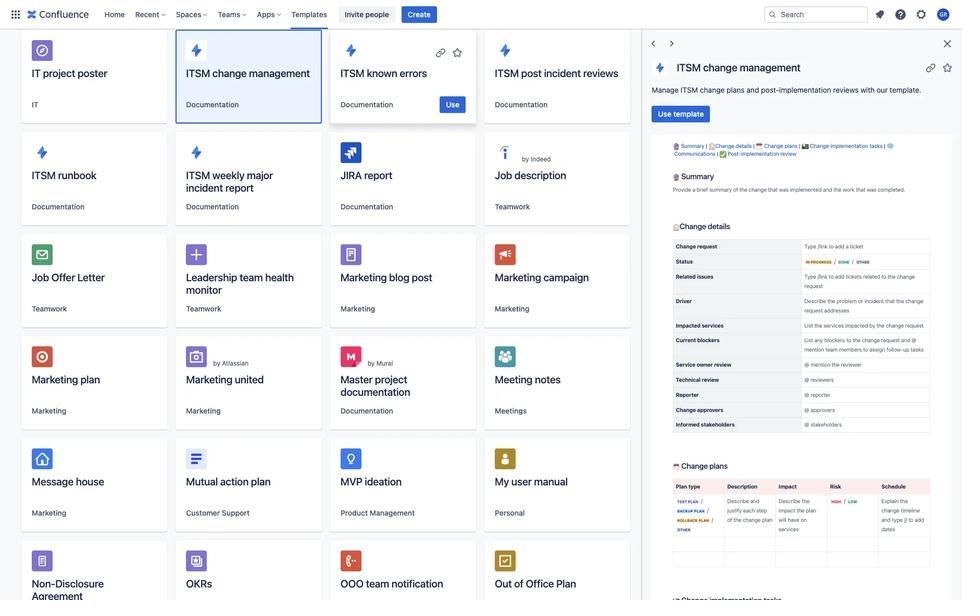 Task type: vqa. For each thing, say whether or not it's contained in the screenshot.
"Use"
yes



Task type: describe. For each thing, give the bounding box(es) containing it.
team for leadership
[[240, 272, 263, 284]]

project for master
[[375, 374, 408, 386]]

customer support button
[[186, 508, 250, 519]]

with
[[861, 86, 875, 94]]

marketing plan
[[32, 374, 100, 386]]

teamwork button for job offer letter
[[32, 304, 67, 314]]

support
[[222, 509, 250, 518]]

user
[[512, 476, 532, 488]]

customer support
[[186, 509, 250, 518]]

home
[[105, 10, 125, 19]]

mutual action plan
[[186, 476, 271, 488]]

known
[[367, 67, 398, 79]]

documentation button for jira report
[[341, 202, 394, 212]]

notification
[[392, 578, 444, 590]]

templates
[[292, 10, 327, 19]]

documentation for itsm post incident reviews
[[495, 100, 548, 109]]

it project poster
[[32, 67, 107, 79]]

0 vertical spatial plan
[[80, 374, 100, 386]]

home link
[[101, 6, 128, 23]]

product management
[[341, 509, 415, 518]]

previous template image
[[648, 38, 660, 50]]

non-
[[32, 578, 55, 590]]

office
[[526, 578, 554, 590]]

plan
[[557, 578, 577, 590]]

global element
[[6, 0, 763, 29]]

mutual
[[186, 476, 218, 488]]

leadership
[[186, 272, 237, 284]]

message
[[32, 476, 74, 488]]

incident inside itsm weekly major incident report
[[186, 182, 223, 194]]

marketing button for marketing campaign
[[495, 304, 530, 314]]

1 horizontal spatial itsm change management
[[677, 61, 801, 73]]

my
[[495, 476, 510, 488]]

errors
[[400, 67, 428, 79]]

recent
[[135, 10, 159, 19]]

documentation for jira report
[[341, 202, 394, 211]]

templates link
[[289, 6, 330, 23]]

personal
[[495, 509, 525, 518]]

close image
[[942, 38, 955, 50]]

marketing united
[[186, 374, 264, 386]]

major
[[247, 169, 273, 181]]

1 horizontal spatial share link image
[[925, 61, 938, 74]]

post-
[[762, 86, 780, 94]]

marketing button for marketing blog post
[[341, 304, 375, 314]]

settings icon image
[[916, 8, 929, 21]]

create link
[[402, 6, 437, 23]]

message house
[[32, 476, 104, 488]]

project for it
[[43, 67, 75, 79]]

teamwork for leadership team health monitor
[[186, 304, 222, 313]]

customer
[[186, 509, 220, 518]]

mvp
[[341, 476, 363, 488]]

leadership team health monitor
[[186, 272, 294, 296]]

it button
[[32, 100, 38, 110]]

meeting
[[495, 374, 533, 386]]

job for job offer letter
[[32, 272, 49, 284]]

invite
[[345, 10, 364, 19]]

united
[[235, 374, 264, 386]]

non-disclosure agreement
[[32, 578, 104, 601]]

spaces button
[[173, 6, 212, 23]]

atlassian
[[222, 360, 249, 368]]

master
[[341, 374, 373, 386]]

documentation
[[341, 386, 411, 398]]

plans
[[727, 86, 745, 94]]

by indeed
[[522, 155, 551, 163]]

jira
[[341, 169, 362, 181]]

marketing button for marketing plan
[[32, 406, 66, 417]]

disclosure
[[55, 578, 104, 590]]

documentation button for itsm change management
[[186, 100, 239, 110]]

monitor
[[186, 284, 222, 296]]

product management button
[[341, 508, 415, 519]]

job description
[[495, 169, 567, 181]]

ooo
[[341, 578, 364, 590]]

meeting notes
[[495, 374, 561, 386]]

notes
[[535, 374, 561, 386]]

master project documentation
[[341, 374, 411, 398]]

next template image
[[666, 38, 679, 50]]

mvp ideation
[[341, 476, 402, 488]]

report inside itsm weekly major incident report
[[226, 182, 254, 194]]

invite people button
[[339, 6, 396, 23]]

1 horizontal spatial report
[[364, 169, 393, 181]]

0 horizontal spatial share link image
[[435, 46, 447, 59]]

use template button
[[652, 106, 711, 123]]

use for use template
[[659, 109, 672, 118]]

by atlassian
[[213, 360, 249, 368]]

health
[[265, 272, 294, 284]]

teams button
[[215, 6, 251, 23]]



Task type: locate. For each thing, give the bounding box(es) containing it.
documentation button for itsm post incident reviews
[[495, 100, 548, 110]]

0 horizontal spatial use
[[446, 100, 460, 109]]

report down weekly
[[226, 182, 254, 194]]

itsm post incident reviews
[[495, 67, 619, 79]]

1 it from the top
[[32, 67, 41, 79]]

runbook
[[58, 169, 97, 181]]

non-disclosure agreement button
[[21, 541, 168, 601]]

1 vertical spatial team
[[366, 578, 390, 590]]

1 vertical spatial post
[[412, 272, 433, 284]]

by
[[522, 155, 530, 163], [213, 360, 221, 368], [368, 360, 375, 368]]

weekly
[[213, 169, 245, 181]]

1 horizontal spatial project
[[375, 374, 408, 386]]

2 horizontal spatial teamwork
[[495, 202, 531, 211]]

ideation
[[365, 476, 402, 488]]

itsm runbook
[[32, 169, 97, 181]]

by mural
[[368, 360, 393, 368]]

manual
[[534, 476, 568, 488]]

manage itsm change plans and post-implementation reviews with our template.
[[652, 86, 922, 94]]

action
[[220, 476, 249, 488]]

teamwork button down monitor
[[186, 304, 222, 314]]

description
[[515, 169, 567, 181]]

job left offer
[[32, 272, 49, 284]]

job
[[495, 169, 513, 181], [32, 272, 49, 284]]

reviews
[[584, 67, 619, 79], [834, 86, 859, 94]]

marketing button down the marketing plan
[[32, 406, 66, 417]]

documentation button
[[186, 100, 239, 110], [341, 100, 394, 110], [495, 100, 548, 110], [32, 202, 85, 212], [186, 202, 239, 212], [341, 202, 394, 212], [341, 406, 394, 417]]

0 vertical spatial team
[[240, 272, 263, 284]]

teamwork down offer
[[32, 304, 67, 313]]

and
[[747, 86, 760, 94]]

0 horizontal spatial team
[[240, 272, 263, 284]]

notification icon image
[[874, 8, 887, 21]]

0 vertical spatial share link image
[[435, 46, 447, 59]]

documentation button for master project documentation
[[341, 406, 394, 417]]

teamwork down job description
[[495, 202, 531, 211]]

team right ooo
[[366, 578, 390, 590]]

1 vertical spatial use
[[659, 109, 672, 118]]

indeed
[[531, 155, 551, 163]]

appswitcher icon image
[[9, 8, 22, 21]]

it
[[32, 67, 41, 79], [32, 100, 38, 109]]

itsm known errors
[[341, 67, 428, 79]]

teamwork for job description
[[495, 202, 531, 211]]

2 horizontal spatial by
[[522, 155, 530, 163]]

banner containing home
[[0, 0, 963, 29]]

create
[[408, 10, 431, 19]]

team
[[240, 272, 263, 284], [366, 578, 390, 590]]

star itsm known errors image
[[452, 46, 464, 59]]

0 vertical spatial project
[[43, 67, 75, 79]]

team inside the leadership team health monitor
[[240, 272, 263, 284]]

marketing campaign
[[495, 272, 589, 284]]

jira report
[[341, 169, 393, 181]]

apps button
[[254, 6, 285, 23]]

by left indeed
[[522, 155, 530, 163]]

out of office plan button
[[485, 541, 631, 601]]

share link image left star itsm known errors image
[[435, 46, 447, 59]]

itsm inside itsm weekly major incident report
[[186, 169, 210, 181]]

by for job
[[522, 155, 530, 163]]

1 vertical spatial report
[[226, 182, 254, 194]]

project down mural
[[375, 374, 408, 386]]

out of office plan
[[495, 578, 577, 590]]

1 vertical spatial project
[[375, 374, 408, 386]]

use button
[[440, 96, 466, 113]]

2 horizontal spatial teamwork button
[[495, 202, 531, 212]]

0 horizontal spatial job
[[32, 272, 49, 284]]

1 vertical spatial it
[[32, 100, 38, 109]]

change
[[704, 61, 738, 73], [213, 67, 247, 79], [700, 86, 725, 94]]

project left poster
[[43, 67, 75, 79]]

marketing button down "marketing blog post" at the top left of page
[[341, 304, 375, 314]]

people
[[366, 10, 389, 19]]

0 horizontal spatial report
[[226, 182, 254, 194]]

1 horizontal spatial post
[[522, 67, 542, 79]]

1 horizontal spatial use
[[659, 109, 672, 118]]

1 horizontal spatial reviews
[[834, 86, 859, 94]]

1 horizontal spatial teamwork button
[[186, 304, 222, 314]]

incident
[[544, 67, 581, 79], [186, 182, 223, 194]]

0 horizontal spatial plan
[[80, 374, 100, 386]]

your profile and preferences image
[[938, 8, 950, 21]]

documentation for itsm runbook
[[32, 202, 85, 211]]

0 horizontal spatial teamwork
[[32, 304, 67, 313]]

poster
[[78, 67, 107, 79]]

share link image
[[435, 46, 447, 59], [925, 61, 938, 74]]

report right jira
[[364, 169, 393, 181]]

teamwork button down offer
[[32, 304, 67, 314]]

it up it button
[[32, 67, 41, 79]]

team inside button
[[366, 578, 390, 590]]

use for use
[[446, 100, 460, 109]]

job for job description
[[495, 169, 513, 181]]

teamwork down monitor
[[186, 304, 222, 313]]

ooo team notification button
[[330, 541, 477, 601]]

post
[[522, 67, 542, 79], [412, 272, 433, 284]]

1 horizontal spatial job
[[495, 169, 513, 181]]

use down star itsm known errors image
[[446, 100, 460, 109]]

0 horizontal spatial reviews
[[584, 67, 619, 79]]

okrs
[[186, 578, 212, 590]]

0 vertical spatial it
[[32, 67, 41, 79]]

teamwork for job offer letter
[[32, 304, 67, 313]]

template.
[[891, 86, 922, 94]]

offer
[[51, 272, 75, 284]]

by for master
[[368, 360, 375, 368]]

campaign
[[544, 272, 589, 284]]

0 vertical spatial job
[[495, 169, 513, 181]]

letter
[[78, 272, 105, 284]]

marketing button
[[341, 304, 375, 314], [495, 304, 530, 314], [32, 406, 66, 417], [186, 406, 221, 417], [32, 508, 66, 519]]

by for marketing
[[213, 360, 221, 368]]

documentation button for itsm runbook
[[32, 202, 85, 212]]

0 horizontal spatial project
[[43, 67, 75, 79]]

0 horizontal spatial by
[[213, 360, 221, 368]]

1 vertical spatial plan
[[251, 476, 271, 488]]

teams
[[218, 10, 241, 19]]

manage
[[652, 86, 679, 94]]

product
[[341, 509, 368, 518]]

it down it project poster
[[32, 100, 38, 109]]

job left description
[[495, 169, 513, 181]]

teamwork button down job description
[[495, 202, 531, 212]]

1 horizontal spatial plan
[[251, 476, 271, 488]]

help icon image
[[895, 8, 908, 21]]

of
[[515, 578, 524, 590]]

1 horizontal spatial by
[[368, 360, 375, 368]]

house
[[76, 476, 104, 488]]

documentation button for itsm weekly major incident report
[[186, 202, 239, 212]]

0 vertical spatial reviews
[[584, 67, 619, 79]]

team left the 'health' at top
[[240, 272, 263, 284]]

0 horizontal spatial management
[[249, 67, 310, 79]]

star itsm change management image
[[942, 61, 955, 74]]

marketing button for marketing united
[[186, 406, 221, 417]]

personal button
[[495, 508, 525, 519]]

0 vertical spatial use
[[446, 100, 460, 109]]

documentation for master project documentation
[[341, 407, 394, 416]]

template
[[674, 109, 704, 118]]

it for it
[[32, 100, 38, 109]]

project inside master project documentation
[[375, 374, 408, 386]]

confluence image
[[27, 8, 89, 21], [27, 8, 89, 21]]

it for it project poster
[[32, 67, 41, 79]]

marketing blog post
[[341, 272, 433, 284]]

report
[[364, 169, 393, 181], [226, 182, 254, 194]]

team for ooo
[[366, 578, 390, 590]]

spaces
[[176, 10, 201, 19]]

teamwork button for leadership team health monitor
[[186, 304, 222, 314]]

1 vertical spatial job
[[32, 272, 49, 284]]

2 it from the top
[[32, 100, 38, 109]]

0 horizontal spatial incident
[[186, 182, 223, 194]]

meetings button
[[495, 406, 527, 417]]

invite people
[[345, 10, 389, 19]]

itsm
[[677, 61, 701, 73], [186, 67, 210, 79], [341, 67, 365, 79], [495, 67, 519, 79], [681, 86, 699, 94], [32, 169, 56, 181], [186, 169, 210, 181]]

out
[[495, 578, 512, 590]]

itsm weekly major incident report
[[186, 169, 273, 194]]

use template
[[659, 109, 704, 118]]

management
[[370, 509, 415, 518]]

0 horizontal spatial post
[[412, 272, 433, 284]]

meetings
[[495, 407, 527, 416]]

0 vertical spatial incident
[[544, 67, 581, 79]]

1 horizontal spatial teamwork
[[186, 304, 222, 313]]

search image
[[769, 10, 777, 19]]

Search field
[[765, 6, 869, 23]]

1 horizontal spatial incident
[[544, 67, 581, 79]]

blog
[[389, 272, 410, 284]]

0 vertical spatial post
[[522, 67, 542, 79]]

documentation for itsm weekly major incident report
[[186, 202, 239, 211]]

teamwork
[[495, 202, 531, 211], [32, 304, 67, 313], [186, 304, 222, 313]]

0 horizontal spatial itsm change management
[[186, 67, 310, 79]]

0 horizontal spatial teamwork button
[[32, 304, 67, 314]]

recent button
[[132, 6, 170, 23]]

documentation for itsm change management
[[186, 100, 239, 109]]

1 vertical spatial reviews
[[834, 86, 859, 94]]

my user manual
[[495, 476, 568, 488]]

marketing button for message house
[[32, 508, 66, 519]]

by up 'marketing united'
[[213, 360, 221, 368]]

apps
[[257, 10, 275, 19]]

banner
[[0, 0, 963, 29]]

by left mural
[[368, 360, 375, 368]]

share link image left star itsm change management image
[[925, 61, 938, 74]]

marketing button down marketing campaign on the top of the page
[[495, 304, 530, 314]]

okrs button
[[176, 541, 322, 601]]

use
[[446, 100, 460, 109], [659, 109, 672, 118]]

marketing button down 'marketing united'
[[186, 406, 221, 417]]

marketing button down message
[[32, 508, 66, 519]]

plan
[[80, 374, 100, 386], [251, 476, 271, 488]]

our
[[877, 86, 889, 94]]

use left template
[[659, 109, 672, 118]]

project
[[43, 67, 75, 79], [375, 374, 408, 386]]

0 vertical spatial report
[[364, 169, 393, 181]]

mural
[[377, 360, 393, 368]]

1 vertical spatial incident
[[186, 182, 223, 194]]

1 horizontal spatial management
[[740, 61, 801, 73]]

management
[[740, 61, 801, 73], [249, 67, 310, 79]]

1 horizontal spatial team
[[366, 578, 390, 590]]

teamwork button for job description
[[495, 202, 531, 212]]

1 vertical spatial share link image
[[925, 61, 938, 74]]

job offer letter
[[32, 272, 105, 284]]

implementation
[[780, 86, 832, 94]]



